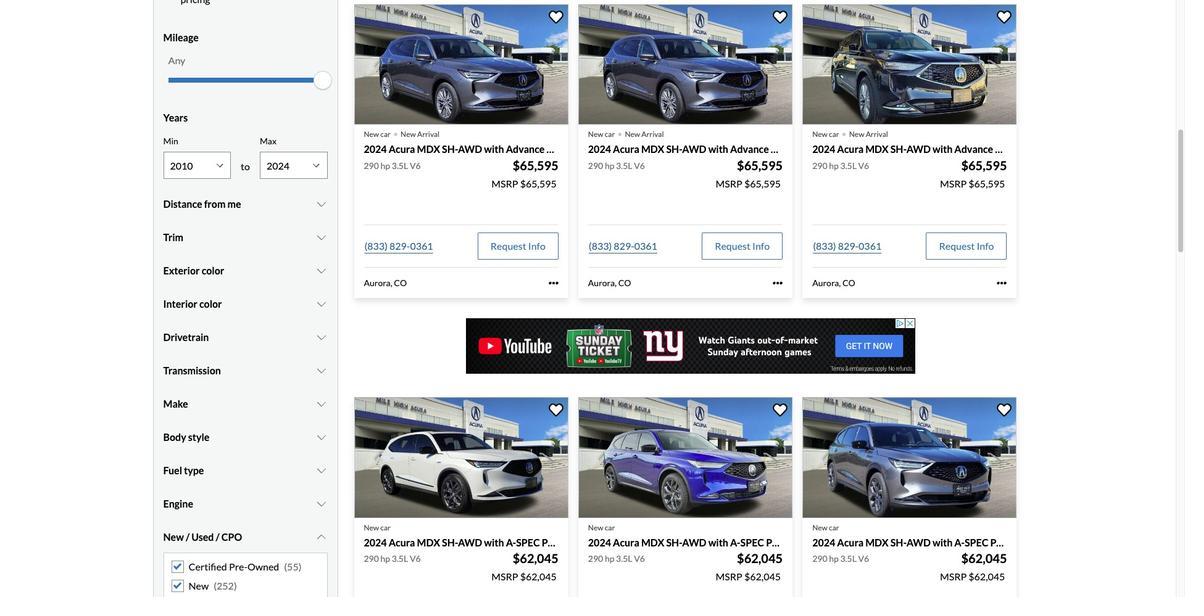 Task type: describe. For each thing, give the bounding box(es) containing it.
years
[[163, 112, 188, 124]]

$62,045 msrp $62,045 for platinum white pearl 2024 acura mdx sh-awd with a-spec package suv / crossover all-wheel drive automatic image
[[492, 551, 559, 583]]

829- for request info "button" for ellipsis h icon in the top of the page
[[839, 240, 859, 252]]

hp for second ellipsis h image liquid carbon metallic 2024 acura mdx sh-awd with advance package suv / crossover all-wheel drive automatic image
[[605, 160, 615, 171]]

(833) 829-0361 button for request info "button" for ellipsis h icon in the top of the page
[[813, 233, 883, 260]]

hp for majestic black pearl 2024 acura mdx sh-awd with advance package suv / crossover all-wheel drive automatic image
[[830, 160, 839, 171]]

mileage button
[[163, 22, 328, 53]]

aurora, for second ellipsis h image's request info "button"
[[589, 278, 617, 288]]

aurora, for request info "button" for ellipsis h icon in the top of the page
[[813, 278, 841, 288]]

a- for platinum white pearl 2024 acura mdx sh-awd with a-spec package suv / crossover all-wheel drive automatic image
[[506, 537, 517, 549]]

request info for ellipsis h icon in the top of the page
[[940, 240, 995, 252]]

certified
[[189, 562, 227, 573]]

290 hp 3.5l v6 for second ellipsis h image liquid carbon metallic 2024 acura mdx sh-awd with advance package suv / crossover all-wheel drive automatic image
[[589, 160, 645, 171]]

$62,045 msrp $62,045 for liquid carbon metallic 2024 acura mdx sh-awd with a-spec package suv / crossover all-wheel drive automatic "image"
[[941, 551, 1008, 583]]

3.5l for majestic black pearl 2024 acura mdx sh-awd with advance package suv / crossover all-wheel drive automatic image
[[841, 160, 857, 171]]

(833) for request info "button" for ellipsis h icon in the top of the page
[[814, 240, 837, 252]]

arrival for second ellipsis h image liquid carbon metallic 2024 acura mdx sh-awd with advance package suv / crossover all-wheel drive automatic image
[[642, 130, 664, 139]]

829- for second ellipsis h image's request info "button"
[[614, 240, 635, 252]]

1 / from the left
[[186, 532, 190, 544]]

exterior color
[[163, 265, 224, 277]]

chevron down image for make
[[316, 400, 328, 410]]

0361 for '(833) 829-0361' button for request info "button" corresponding to 1st ellipsis h image from the left
[[410, 240, 433, 252]]

290 for platinum white pearl 2024 acura mdx sh-awd with a-spec package suv / crossover all-wheel drive automatic image
[[364, 554, 379, 564]]

chevron down image for trim
[[316, 233, 328, 243]]

new car 2024 acura mdx sh-awd with a-spec package for apex blue pearl 2024 acura mdx sh-awd with a-spec package suv / crossover all-wheel drive automatic image on the bottom of the page
[[589, 523, 803, 549]]

new / used / cpo button
[[163, 523, 328, 554]]

trim
[[163, 232, 183, 243]]

exterior
[[163, 265, 200, 277]]

spec for apex blue pearl 2024 acura mdx sh-awd with a-spec package suv / crossover all-wheel drive automatic image on the bottom of the page
[[741, 537, 765, 549]]

2 ellipsis h image from the left
[[773, 278, 783, 288]]

(55)
[[284, 562, 302, 573]]

request info button for second ellipsis h image
[[702, 233, 783, 260]]

interior
[[163, 298, 198, 310]]

(833) 829-0361 for request info "button" for ellipsis h icon in the top of the page '(833) 829-0361' button
[[814, 240, 882, 252]]

v6 for liquid carbon metallic 2024 acura mdx sh-awd with advance package suv / crossover all-wheel drive automatic image corresponding to 1st ellipsis h image from the left
[[410, 160, 421, 171]]

platinum white pearl 2024 acura mdx sh-awd with a-spec package suv / crossover all-wheel drive automatic image
[[354, 398, 569, 519]]

v6 for apex blue pearl 2024 acura mdx sh-awd with a-spec package suv / crossover all-wheel drive automatic image on the bottom of the page
[[634, 554, 645, 564]]

new inside "dropdown button"
[[163, 532, 184, 544]]

(833) for second ellipsis h image's request info "button"
[[589, 240, 612, 252]]

chevron down image for distance from me
[[316, 200, 328, 209]]

color for interior color
[[199, 298, 222, 310]]

co for second ellipsis h image
[[619, 278, 632, 288]]

3.5l for second ellipsis h image liquid carbon metallic 2024 acura mdx sh-awd with advance package suv / crossover all-wheel drive automatic image
[[616, 160, 633, 171]]

style
[[188, 432, 210, 444]]

hp for platinum white pearl 2024 acura mdx sh-awd with a-spec package suv / crossover all-wheel drive automatic image
[[381, 554, 390, 564]]

request info button for 1st ellipsis h image from the left
[[478, 233, 559, 260]]

290 for apex blue pearl 2024 acura mdx sh-awd with a-spec package suv / crossover all-wheel drive automatic image on the bottom of the page
[[589, 554, 604, 564]]

new car 2024 acura mdx sh-awd with a-spec package for platinum white pearl 2024 acura mdx sh-awd with a-spec package suv / crossover all-wheel drive automatic image
[[364, 523, 579, 549]]

info for request info "button" for ellipsis h icon in the top of the page
[[977, 240, 995, 252]]

me
[[228, 198, 241, 210]]

290 hp 3.5l v6 for apex blue pearl 2024 acura mdx sh-awd with a-spec package suv / crossover all-wheel drive automatic image on the bottom of the page
[[589, 554, 645, 564]]

trim button
[[163, 222, 328, 253]]

advertisement region
[[466, 319, 916, 374]]

· for liquid carbon metallic 2024 acura mdx sh-awd with advance package suv / crossover all-wheel drive automatic image corresponding to 1st ellipsis h image from the left
[[393, 122, 398, 144]]

min
[[163, 136, 178, 147]]

drivetrain button
[[163, 323, 328, 353]]

transmission button
[[163, 356, 328, 387]]

advance for majestic black pearl 2024 acura mdx sh-awd with advance package suv / crossover all-wheel drive automatic image
[[955, 144, 994, 155]]

290 for liquid carbon metallic 2024 acura mdx sh-awd with advance package suv / crossover all-wheel drive automatic image corresponding to 1st ellipsis h image from the left
[[364, 160, 379, 171]]

ellipsis h image
[[998, 278, 1008, 288]]

msrp for platinum white pearl 2024 acura mdx sh-awd with a-spec package suv / crossover all-wheel drive automatic image
[[492, 571, 519, 583]]

290 hp 3.5l v6 for platinum white pearl 2024 acura mdx sh-awd with a-spec package suv / crossover all-wheel drive automatic image
[[364, 554, 421, 564]]

(833) 829-0361 for '(833) 829-0361' button for request info "button" corresponding to 1st ellipsis h image from the left
[[365, 240, 433, 252]]

msrp for majestic black pearl 2024 acura mdx sh-awd with advance package suv / crossover all-wheel drive automatic image
[[941, 178, 967, 189]]

290 for liquid carbon metallic 2024 acura mdx sh-awd with a-spec package suv / crossover all-wheel drive automatic "image"
[[813, 554, 828, 564]]

transmission
[[163, 365, 221, 377]]

0361 for request info "button" for ellipsis h icon in the top of the page '(833) 829-0361' button
[[859, 240, 882, 252]]

body
[[163, 432, 186, 444]]

$65,595 msrp $65,595 for liquid carbon metallic 2024 acura mdx sh-awd with advance package suv / crossover all-wheel drive automatic image corresponding to 1st ellipsis h image from the left
[[492, 158, 559, 189]]

apex blue pearl 2024 acura mdx sh-awd with a-spec package suv / crossover all-wheel drive automatic image
[[579, 398, 793, 519]]

interior color
[[163, 298, 222, 310]]

distance from me button
[[163, 189, 328, 220]]

v6 for majestic black pearl 2024 acura mdx sh-awd with advance package suv / crossover all-wheel drive automatic image
[[859, 160, 870, 171]]

msrp for liquid carbon metallic 2024 acura mdx sh-awd with advance package suv / crossover all-wheel drive automatic image corresponding to 1st ellipsis h image from the left
[[492, 178, 519, 189]]

(833) for request info "button" corresponding to 1st ellipsis h image from the left
[[365, 240, 388, 252]]

fuel type button
[[163, 456, 328, 487]]

a- for apex blue pearl 2024 acura mdx sh-awd with a-spec package suv / crossover all-wheel drive automatic image on the bottom of the page
[[731, 537, 741, 549]]

make
[[163, 398, 188, 410]]

request for second ellipsis h image's request info "button"
[[715, 240, 751, 252]]

a- for liquid carbon metallic 2024 acura mdx sh-awd with a-spec package suv / crossover all-wheel drive automatic "image"
[[955, 537, 965, 549]]

years button
[[163, 103, 328, 134]]

request for request info "button" corresponding to 1st ellipsis h image from the left
[[491, 240, 527, 252]]

aurora, for request info "button" corresponding to 1st ellipsis h image from the left
[[364, 278, 393, 288]]

to
[[241, 161, 250, 172]]

chevron down image for fuel type
[[316, 466, 328, 476]]

liquid carbon metallic 2024 acura mdx sh-awd with advance package suv / crossover all-wheel drive automatic image for second ellipsis h image
[[579, 4, 793, 125]]

make button
[[163, 389, 328, 420]]

3.5l for platinum white pearl 2024 acura mdx sh-awd with a-spec package suv / crossover all-wheel drive automatic image
[[392, 554, 408, 564]]

color for exterior color
[[202, 265, 224, 277]]

certified pre-owned (55)
[[189, 562, 302, 573]]

info for second ellipsis h image's request info "button"
[[753, 240, 770, 252]]



Task type: locate. For each thing, give the bounding box(es) containing it.
2 aurora, co from the left
[[589, 278, 632, 288]]

info for request info "button" corresponding to 1st ellipsis h image from the left
[[529, 240, 546, 252]]

1 advance from the left
[[506, 144, 545, 155]]

3 arrival from the left
[[866, 130, 889, 139]]

4 chevron down image from the top
[[316, 333, 328, 343]]

cpo
[[222, 532, 242, 544]]

2 advance from the left
[[731, 144, 769, 155]]

3 new car 2024 acura mdx sh-awd with a-spec package from the left
[[813, 523, 1028, 549]]

2 arrival from the left
[[642, 130, 664, 139]]

awd
[[458, 144, 483, 155], [683, 144, 707, 155], [907, 144, 931, 155], [458, 537, 483, 549], [683, 537, 707, 549], [907, 537, 931, 549]]

1 horizontal spatial 0361
[[635, 240, 658, 252]]

color
[[202, 265, 224, 277], [199, 298, 222, 310]]

v6 for platinum white pearl 2024 acura mdx sh-awd with a-spec package suv / crossover all-wheel drive automatic image
[[410, 554, 421, 564]]

3 0361 from the left
[[859, 240, 882, 252]]

2 request info from the left
[[715, 240, 770, 252]]

2 $62,045 msrp $62,045 from the left
[[716, 551, 783, 583]]

1 horizontal spatial $62,045 msrp $62,045
[[716, 551, 783, 583]]

(833)
[[365, 240, 388, 252], [589, 240, 612, 252], [814, 240, 837, 252]]

new car · new arrival 2024 acura mdx sh-awd with advance package
[[364, 122, 584, 155], [589, 122, 808, 155], [813, 122, 1033, 155]]

(833) 829-0361 button for request info "button" corresponding to 1st ellipsis h image from the left
[[364, 233, 434, 260]]

1 horizontal spatial new car 2024 acura mdx sh-awd with a-spec package
[[589, 523, 803, 549]]

3 $62,045 msrp $62,045 from the left
[[941, 551, 1008, 583]]

1 horizontal spatial $65,595 msrp $65,595
[[716, 158, 783, 189]]

hp
[[381, 160, 390, 171], [605, 160, 615, 171], [830, 160, 839, 171], [381, 554, 390, 564], [605, 554, 615, 564], [830, 554, 839, 564]]

1 horizontal spatial aurora,
[[589, 278, 617, 288]]

exterior color button
[[163, 256, 328, 287]]

$65,595
[[513, 158, 559, 173], [738, 158, 783, 173], [962, 158, 1008, 173], [520, 178, 557, 189], [745, 178, 781, 189], [969, 178, 1006, 189]]

chevron down image inside interior color dropdown button
[[316, 300, 328, 310]]

0 horizontal spatial liquid carbon metallic 2024 acura mdx sh-awd with advance package suv / crossover all-wheel drive automatic image
[[354, 4, 569, 125]]

msrp for apex blue pearl 2024 acura mdx sh-awd with a-spec package suv / crossover all-wheel drive automatic image on the bottom of the page
[[716, 571, 743, 583]]

chevron down image inside the new / used / cpo "dropdown button"
[[316, 533, 328, 543]]

2 horizontal spatial arrival
[[866, 130, 889, 139]]

1 horizontal spatial new car · new arrival 2024 acura mdx sh-awd with advance package
[[589, 122, 808, 155]]

2 0361 from the left
[[635, 240, 658, 252]]

$62,045 msrp $62,045
[[492, 551, 559, 583], [716, 551, 783, 583], [941, 551, 1008, 583]]

3 · from the left
[[842, 122, 847, 144]]

co for 1st ellipsis h image from the left
[[394, 278, 407, 288]]

(833) 829-0361 button for second ellipsis h image's request info "button"
[[589, 233, 658, 260]]

drivetrain
[[163, 332, 209, 344]]

pre-
[[229, 562, 248, 573]]

advance for liquid carbon metallic 2024 acura mdx sh-awd with advance package suv / crossover all-wheel drive automatic image corresponding to 1st ellipsis h image from the left
[[506, 144, 545, 155]]

2 horizontal spatial advance
[[955, 144, 994, 155]]

1 horizontal spatial (833) 829-0361
[[589, 240, 658, 252]]

1 829- from the left
[[390, 240, 410, 252]]

spec for platinum white pearl 2024 acura mdx sh-awd with a-spec package suv / crossover all-wheel drive automatic image
[[517, 537, 540, 549]]

3 request info button from the left
[[927, 233, 1008, 260]]

3 aurora, from the left
[[813, 278, 841, 288]]

chevron down image inside transmission dropdown button
[[316, 366, 328, 376]]

aurora, co
[[364, 278, 407, 288], [589, 278, 632, 288], [813, 278, 856, 288]]

msrp
[[492, 178, 519, 189], [716, 178, 743, 189], [941, 178, 967, 189], [492, 571, 519, 583], [716, 571, 743, 583], [941, 571, 967, 583]]

0 horizontal spatial (833) 829-0361 button
[[364, 233, 434, 260]]

1 (833) from the left
[[365, 240, 388, 252]]

2 aurora, from the left
[[589, 278, 617, 288]]

1 (833) 829-0361 button from the left
[[364, 233, 434, 260]]

290 hp 3.5l v6 for liquid carbon metallic 2024 acura mdx sh-awd with advance package suv / crossover all-wheel drive automatic image corresponding to 1st ellipsis h image from the left
[[364, 160, 421, 171]]

1 aurora, co from the left
[[364, 278, 407, 288]]

new (252)
[[189, 581, 237, 593]]

0 horizontal spatial new car · new arrival 2024 acura mdx sh-awd with advance package
[[364, 122, 584, 155]]

1 info from the left
[[529, 240, 546, 252]]

new / used / cpo
[[163, 532, 242, 544]]

v6
[[410, 160, 421, 171], [634, 160, 645, 171], [859, 160, 870, 171], [410, 554, 421, 564], [634, 554, 645, 564], [859, 554, 870, 564]]

0 horizontal spatial arrival
[[418, 130, 440, 139]]

body style
[[163, 432, 210, 444]]

3 (833) 829-0361 from the left
[[814, 240, 882, 252]]

1 $65,595 msrp $65,595 from the left
[[492, 158, 559, 189]]

3 aurora, co from the left
[[813, 278, 856, 288]]

request for request info "button" for ellipsis h icon in the top of the page
[[940, 240, 975, 252]]

1 chevron down image from the top
[[316, 233, 328, 243]]

0 horizontal spatial ·
[[393, 122, 398, 144]]

1 horizontal spatial arrival
[[642, 130, 664, 139]]

1 co from the left
[[394, 278, 407, 288]]

0361 for '(833) 829-0361' button associated with second ellipsis h image's request info "button"
[[635, 240, 658, 252]]

290 hp 3.5l v6 for majestic black pearl 2024 acura mdx sh-awd with advance package suv / crossover all-wheel drive automatic image
[[813, 160, 870, 171]]

engine
[[163, 499, 193, 510]]

5 chevron down image from the top
[[316, 400, 328, 410]]

2 · from the left
[[618, 122, 623, 144]]

chevron down image for transmission
[[316, 366, 328, 376]]

$65,595 msrp $65,595 for second ellipsis h image liquid carbon metallic 2024 acura mdx sh-awd with advance package suv / crossover all-wheel drive automatic image
[[716, 158, 783, 189]]

2 horizontal spatial (833) 829-0361 button
[[813, 233, 883, 260]]

2 horizontal spatial new car · new arrival 2024 acura mdx sh-awd with advance package
[[813, 122, 1033, 155]]

1 · from the left
[[393, 122, 398, 144]]

chevron down image inside make dropdown button
[[316, 400, 328, 410]]

chevron down image for new / used / cpo
[[316, 533, 328, 543]]

3 request info from the left
[[940, 240, 995, 252]]

majestic black pearl 2024 acura mdx sh-awd with advance package suv / crossover all-wheel drive automatic image
[[803, 4, 1018, 125]]

1 arrival from the left
[[418, 130, 440, 139]]

chevron down image inside drivetrain dropdown button
[[316, 333, 328, 343]]

2 request from the left
[[715, 240, 751, 252]]

1 0361 from the left
[[410, 240, 433, 252]]

/ left used
[[186, 532, 190, 544]]

owned
[[248, 562, 279, 573]]

1 ellipsis h image from the left
[[549, 278, 559, 288]]

info
[[529, 240, 546, 252], [753, 240, 770, 252], [977, 240, 995, 252]]

2 (833) 829-0361 button from the left
[[589, 233, 658, 260]]

advance
[[506, 144, 545, 155], [731, 144, 769, 155], [955, 144, 994, 155]]

3.5l
[[392, 160, 408, 171], [616, 160, 633, 171], [841, 160, 857, 171], [392, 554, 408, 564], [616, 554, 633, 564], [841, 554, 857, 564]]

290 hp 3.5l v6
[[364, 160, 421, 171], [589, 160, 645, 171], [813, 160, 870, 171], [364, 554, 421, 564], [589, 554, 645, 564], [813, 554, 870, 564]]

color right the exterior
[[202, 265, 224, 277]]

mileage
[[163, 32, 199, 43]]

8 chevron down image from the top
[[316, 500, 328, 510]]

ellipsis h image
[[549, 278, 559, 288], [773, 278, 783, 288]]

0 horizontal spatial advance
[[506, 144, 545, 155]]

0 horizontal spatial (833) 829-0361
[[365, 240, 433, 252]]

max
[[260, 136, 277, 147]]

request info for 1st ellipsis h image from the left
[[491, 240, 546, 252]]

0 vertical spatial chevron down image
[[316, 233, 328, 243]]

hp for liquid carbon metallic 2024 acura mdx sh-awd with a-spec package suv / crossover all-wheel drive automatic "image"
[[830, 554, 839, 564]]

3 (833) from the left
[[814, 240, 837, 252]]

spec
[[517, 537, 540, 549], [741, 537, 765, 549], [965, 537, 989, 549]]

0 horizontal spatial request
[[491, 240, 527, 252]]

7 chevron down image from the top
[[316, 466, 328, 476]]

chevron down image for body style
[[316, 433, 328, 443]]

1 horizontal spatial advance
[[731, 144, 769, 155]]

3.5l for liquid carbon metallic 2024 acura mdx sh-awd with advance package suv / crossover all-wheel drive automatic image corresponding to 1st ellipsis h image from the left
[[392, 160, 408, 171]]

290 for majestic black pearl 2024 acura mdx sh-awd with advance package suv / crossover all-wheel drive automatic image
[[813, 160, 828, 171]]

co for ellipsis h icon in the top of the page
[[843, 278, 856, 288]]

1 chevron down image from the top
[[316, 200, 328, 209]]

hp for apex blue pearl 2024 acura mdx sh-awd with a-spec package suv / crossover all-wheel drive automatic image on the bottom of the page
[[605, 554, 615, 564]]

1 a- from the left
[[506, 537, 517, 549]]

3 co from the left
[[843, 278, 856, 288]]

engine button
[[163, 489, 328, 520]]

1 horizontal spatial a-
[[731, 537, 741, 549]]

arrival for liquid carbon metallic 2024 acura mdx sh-awd with advance package suv / crossover all-wheel drive automatic image corresponding to 1st ellipsis h image from the left
[[418, 130, 440, 139]]

6 chevron down image from the top
[[316, 433, 328, 443]]

1 horizontal spatial request info button
[[702, 233, 783, 260]]

1 horizontal spatial aurora, co
[[589, 278, 632, 288]]

290 for second ellipsis h image liquid carbon metallic 2024 acura mdx sh-awd with advance package suv / crossover all-wheel drive automatic image
[[589, 160, 604, 171]]

interior color button
[[163, 289, 328, 320]]

2 829- from the left
[[614, 240, 635, 252]]

v6 for liquid carbon metallic 2024 acura mdx sh-awd with a-spec package suv / crossover all-wheel drive automatic "image"
[[859, 554, 870, 564]]

0 horizontal spatial info
[[529, 240, 546, 252]]

sh-
[[442, 144, 458, 155], [667, 144, 683, 155], [891, 144, 907, 155], [442, 537, 458, 549], [667, 537, 683, 549], [891, 537, 907, 549]]

msrp for second ellipsis h image liquid carbon metallic 2024 acura mdx sh-awd with advance package suv / crossover all-wheel drive automatic image
[[716, 178, 743, 189]]

3 spec from the left
[[965, 537, 989, 549]]

from
[[204, 198, 226, 210]]

3 info from the left
[[977, 240, 995, 252]]

fuel type
[[163, 465, 204, 477]]

0 horizontal spatial aurora, co
[[364, 278, 407, 288]]

0 horizontal spatial $65,595 msrp $65,595
[[492, 158, 559, 189]]

3 advance from the left
[[955, 144, 994, 155]]

car
[[381, 130, 391, 139], [605, 130, 615, 139], [830, 130, 840, 139], [381, 523, 391, 533], [605, 523, 615, 533], [830, 523, 840, 533]]

· for second ellipsis h image liquid carbon metallic 2024 acura mdx sh-awd with advance package suv / crossover all-wheel drive automatic image
[[618, 122, 623, 144]]

0 horizontal spatial co
[[394, 278, 407, 288]]

1 aurora, from the left
[[364, 278, 393, 288]]

request info button
[[478, 233, 559, 260], [702, 233, 783, 260], [927, 233, 1008, 260]]

0 horizontal spatial 829-
[[390, 240, 410, 252]]

used
[[192, 532, 214, 544]]

chevron down image inside distance from me dropdown button
[[316, 200, 328, 209]]

0 horizontal spatial aurora,
[[364, 278, 393, 288]]

2 $65,595 msrp $65,595 from the left
[[716, 158, 783, 189]]

body style button
[[163, 423, 328, 453]]

arrival
[[418, 130, 440, 139], [642, 130, 664, 139], [866, 130, 889, 139]]

1 horizontal spatial request info
[[715, 240, 770, 252]]

1 horizontal spatial liquid carbon metallic 2024 acura mdx sh-awd with advance package suv / crossover all-wheel drive automatic image
[[579, 4, 793, 125]]

distance
[[163, 198, 202, 210]]

290
[[364, 160, 379, 171], [589, 160, 604, 171], [813, 160, 828, 171], [364, 554, 379, 564], [589, 554, 604, 564], [813, 554, 828, 564]]

chevron down image
[[316, 200, 328, 209], [316, 266, 328, 276], [316, 300, 328, 310], [316, 333, 328, 343], [316, 400, 328, 410], [316, 433, 328, 443], [316, 466, 328, 476], [316, 500, 328, 510], [316, 533, 328, 543]]

1 new car 2024 acura mdx sh-awd with a-spec package from the left
[[364, 523, 579, 549]]

0361
[[410, 240, 433, 252], [635, 240, 658, 252], [859, 240, 882, 252]]

acura
[[389, 144, 415, 155], [613, 144, 640, 155], [838, 144, 864, 155], [389, 537, 415, 549], [613, 537, 640, 549], [838, 537, 864, 549]]

1 new car · new arrival 2024 acura mdx sh-awd with advance package from the left
[[364, 122, 584, 155]]

0 horizontal spatial ellipsis h image
[[549, 278, 559, 288]]

chevron down image inside engine dropdown button
[[316, 500, 328, 510]]

new car 2024 acura mdx sh-awd with a-spec package
[[364, 523, 579, 549], [589, 523, 803, 549], [813, 523, 1028, 549]]

1 request from the left
[[491, 240, 527, 252]]

3 a- from the left
[[955, 537, 965, 549]]

2 horizontal spatial 0361
[[859, 240, 882, 252]]

9 chevron down image from the top
[[316, 533, 328, 543]]

2 horizontal spatial 829-
[[839, 240, 859, 252]]

1 (833) 829-0361 from the left
[[365, 240, 433, 252]]

1 horizontal spatial ·
[[618, 122, 623, 144]]

2 chevron down image from the top
[[316, 266, 328, 276]]

1 horizontal spatial /
[[216, 532, 220, 544]]

2 co from the left
[[619, 278, 632, 288]]

color right 'interior'
[[199, 298, 222, 310]]

0 horizontal spatial new car 2024 acura mdx sh-awd with a-spec package
[[364, 523, 579, 549]]

chevron down image
[[316, 233, 328, 243], [316, 366, 328, 376]]

chevron down image for drivetrain
[[316, 333, 328, 343]]

1 horizontal spatial 829-
[[614, 240, 635, 252]]

/
[[186, 532, 190, 544], [216, 532, 220, 544]]

1 liquid carbon metallic 2024 acura mdx sh-awd with advance package suv / crossover all-wheel drive automatic image from the left
[[354, 4, 569, 125]]

1 spec from the left
[[517, 537, 540, 549]]

with
[[484, 144, 504, 155], [709, 144, 729, 155], [933, 144, 953, 155], [484, 537, 504, 549], [709, 537, 729, 549], [933, 537, 953, 549]]

1 horizontal spatial (833) 829-0361 button
[[589, 233, 658, 260]]

(833) 829-0361 button
[[364, 233, 434, 260], [589, 233, 658, 260], [813, 233, 883, 260]]

2 horizontal spatial request info
[[940, 240, 995, 252]]

msrp for liquid carbon metallic 2024 acura mdx sh-awd with a-spec package suv / crossover all-wheel drive automatic "image"
[[941, 571, 967, 583]]

$65,595 msrp $65,595
[[492, 158, 559, 189], [716, 158, 783, 189], [941, 158, 1008, 189]]

2 a- from the left
[[731, 537, 741, 549]]

2 new car · new arrival 2024 acura mdx sh-awd with advance package from the left
[[589, 122, 808, 155]]

new car · new arrival 2024 acura mdx sh-awd with advance package for liquid carbon metallic 2024 acura mdx sh-awd with advance package suv / crossover all-wheel drive automatic image corresponding to 1st ellipsis h image from the left
[[364, 122, 584, 155]]

3 (833) 829-0361 button from the left
[[813, 233, 883, 260]]

chevron down image inside 'exterior color' dropdown button
[[316, 266, 328, 276]]

2 horizontal spatial request
[[940, 240, 975, 252]]

1 horizontal spatial request
[[715, 240, 751, 252]]

2 horizontal spatial ·
[[842, 122, 847, 144]]

fuel
[[163, 465, 182, 477]]

$62,045
[[513, 551, 559, 566], [738, 551, 783, 566], [962, 551, 1008, 566], [520, 571, 557, 583], [745, 571, 781, 583], [969, 571, 1006, 583]]

chevron down image inside body style dropdown button
[[316, 433, 328, 443]]

0 vertical spatial color
[[202, 265, 224, 277]]

1 horizontal spatial ellipsis h image
[[773, 278, 783, 288]]

1 horizontal spatial co
[[619, 278, 632, 288]]

co
[[394, 278, 407, 288], [619, 278, 632, 288], [843, 278, 856, 288]]

0 horizontal spatial request info button
[[478, 233, 559, 260]]

1 horizontal spatial (833)
[[589, 240, 612, 252]]

2 horizontal spatial request info button
[[927, 233, 1008, 260]]

0 horizontal spatial /
[[186, 532, 190, 544]]

request
[[491, 240, 527, 252], [715, 240, 751, 252], [940, 240, 975, 252]]

chevron down image for engine
[[316, 500, 328, 510]]

2 (833) 829-0361 from the left
[[589, 240, 658, 252]]

2024
[[364, 144, 387, 155], [589, 144, 611, 155], [813, 144, 836, 155], [364, 537, 387, 549], [589, 537, 611, 549], [813, 537, 836, 549]]

new car · new arrival 2024 acura mdx sh-awd with advance package for second ellipsis h image liquid carbon metallic 2024 acura mdx sh-awd with advance package suv / crossover all-wheel drive automatic image
[[589, 122, 808, 155]]

2 horizontal spatial aurora, co
[[813, 278, 856, 288]]

3 new car · new arrival 2024 acura mdx sh-awd with advance package from the left
[[813, 122, 1033, 155]]

3 request from the left
[[940, 240, 975, 252]]

2 liquid carbon metallic 2024 acura mdx sh-awd with advance package suv / crossover all-wheel drive automatic image from the left
[[579, 4, 793, 125]]

3.5l for apex blue pearl 2024 acura mdx sh-awd with a-spec package suv / crossover all-wheel drive automatic image on the bottom of the page
[[616, 554, 633, 564]]

829-
[[390, 240, 410, 252], [614, 240, 635, 252], [839, 240, 859, 252]]

2 horizontal spatial (833) 829-0361
[[814, 240, 882, 252]]

1 request info from the left
[[491, 240, 546, 252]]

0 horizontal spatial spec
[[517, 537, 540, 549]]

$62,045 msrp $62,045 for apex blue pearl 2024 acura mdx sh-awd with a-spec package suv / crossover all-wheel drive automatic image on the bottom of the page
[[716, 551, 783, 583]]

2 horizontal spatial aurora,
[[813, 278, 841, 288]]

/ left cpo
[[216, 532, 220, 544]]

2 / from the left
[[216, 532, 220, 544]]

2 horizontal spatial $62,045 msrp $62,045
[[941, 551, 1008, 583]]

(252)
[[214, 581, 237, 593]]

liquid carbon metallic 2024 acura mdx sh-awd with a-spec package suv / crossover all-wheel drive automatic image
[[803, 398, 1018, 519]]

request info for second ellipsis h image
[[715, 240, 770, 252]]

0 horizontal spatial 0361
[[410, 240, 433, 252]]

liquid carbon metallic 2024 acura mdx sh-awd with advance package suv / crossover all-wheel drive automatic image
[[354, 4, 569, 125], [579, 4, 793, 125]]

2 horizontal spatial $65,595 msrp $65,595
[[941, 158, 1008, 189]]

3 chevron down image from the top
[[316, 300, 328, 310]]

829- for request info "button" corresponding to 1st ellipsis h image from the left
[[390, 240, 410, 252]]

new car 2024 acura mdx sh-awd with a-spec package for liquid carbon metallic 2024 acura mdx sh-awd with a-spec package suv / crossover all-wheel drive automatic "image"
[[813, 523, 1028, 549]]

0 horizontal spatial $62,045 msrp $62,045
[[492, 551, 559, 583]]

0 horizontal spatial (833)
[[365, 240, 388, 252]]

1 $62,045 msrp $62,045 from the left
[[492, 551, 559, 583]]

any
[[168, 55, 185, 66]]

0 horizontal spatial request info
[[491, 240, 546, 252]]

1 horizontal spatial spec
[[741, 537, 765, 549]]

2 spec from the left
[[741, 537, 765, 549]]

aurora,
[[364, 278, 393, 288], [589, 278, 617, 288], [813, 278, 841, 288]]

type
[[184, 465, 204, 477]]

2 info from the left
[[753, 240, 770, 252]]

chevron down image for interior color
[[316, 300, 328, 310]]

2 horizontal spatial spec
[[965, 537, 989, 549]]

0 horizontal spatial a-
[[506, 537, 517, 549]]

2 horizontal spatial (833)
[[814, 240, 837, 252]]

(833) 829-0361 for '(833) 829-0361' button associated with second ellipsis h image's request info "button"
[[589, 240, 658, 252]]

arrival for majestic black pearl 2024 acura mdx sh-awd with advance package suv / crossover all-wheel drive automatic image
[[866, 130, 889, 139]]

distance from me
[[163, 198, 241, 210]]

liquid carbon metallic 2024 acura mdx sh-awd with advance package suv / crossover all-wheel drive automatic image for 1st ellipsis h image from the left
[[354, 4, 569, 125]]

mdx
[[417, 144, 440, 155], [642, 144, 665, 155], [866, 144, 889, 155], [417, 537, 440, 549], [642, 537, 665, 549], [866, 537, 889, 549]]

3 829- from the left
[[839, 240, 859, 252]]

290 hp 3.5l v6 for liquid carbon metallic 2024 acura mdx sh-awd with a-spec package suv / crossover all-wheel drive automatic "image"
[[813, 554, 870, 564]]

· for majestic black pearl 2024 acura mdx sh-awd with advance package suv / crossover all-wheel drive automatic image
[[842, 122, 847, 144]]

hp for liquid carbon metallic 2024 acura mdx sh-awd with advance package suv / crossover all-wheel drive automatic image corresponding to 1st ellipsis h image from the left
[[381, 160, 390, 171]]

request info
[[491, 240, 546, 252], [715, 240, 770, 252], [940, 240, 995, 252]]

$65,595 msrp $65,595 for majestic black pearl 2024 acura mdx sh-awd with advance package suv / crossover all-wheel drive automatic image
[[941, 158, 1008, 189]]

1 vertical spatial color
[[199, 298, 222, 310]]

3 $65,595 msrp $65,595 from the left
[[941, 158, 1008, 189]]

new
[[364, 130, 379, 139], [401, 130, 416, 139], [589, 130, 604, 139], [625, 130, 641, 139], [813, 130, 828, 139], [850, 130, 865, 139], [364, 523, 379, 533], [589, 523, 604, 533], [813, 523, 828, 533], [163, 532, 184, 544], [189, 581, 209, 593]]

2 chevron down image from the top
[[316, 366, 328, 376]]

2 horizontal spatial co
[[843, 278, 856, 288]]

1 vertical spatial chevron down image
[[316, 366, 328, 376]]

2 request info button from the left
[[702, 233, 783, 260]]

a-
[[506, 537, 517, 549], [731, 537, 741, 549], [955, 537, 965, 549]]

2 horizontal spatial new car 2024 acura mdx sh-awd with a-spec package
[[813, 523, 1028, 549]]

chevron down image inside fuel type dropdown button
[[316, 466, 328, 476]]

·
[[393, 122, 398, 144], [618, 122, 623, 144], [842, 122, 847, 144]]

2 horizontal spatial info
[[977, 240, 995, 252]]

3.5l for liquid carbon metallic 2024 acura mdx sh-awd with a-spec package suv / crossover all-wheel drive automatic "image"
[[841, 554, 857, 564]]

1 horizontal spatial info
[[753, 240, 770, 252]]

2 new car 2024 acura mdx sh-awd with a-spec package from the left
[[589, 523, 803, 549]]

v6 for second ellipsis h image liquid carbon metallic 2024 acura mdx sh-awd with advance package suv / crossover all-wheel drive automatic image
[[634, 160, 645, 171]]

advance for second ellipsis h image liquid carbon metallic 2024 acura mdx sh-awd with advance package suv / crossover all-wheel drive automatic image
[[731, 144, 769, 155]]

request info button for ellipsis h icon in the top of the page
[[927, 233, 1008, 260]]

spec for liquid carbon metallic 2024 acura mdx sh-awd with a-spec package suv / crossover all-wheel drive automatic "image"
[[965, 537, 989, 549]]

package
[[547, 144, 584, 155], [771, 144, 808, 155], [996, 144, 1033, 155], [542, 537, 579, 549], [767, 537, 803, 549], [991, 537, 1028, 549]]

chevron down image inside "trim" dropdown button
[[316, 233, 328, 243]]

(833) 829-0361
[[365, 240, 433, 252], [589, 240, 658, 252], [814, 240, 882, 252]]

2 horizontal spatial a-
[[955, 537, 965, 549]]

2 (833) from the left
[[589, 240, 612, 252]]

1 request info button from the left
[[478, 233, 559, 260]]

new car · new arrival 2024 acura mdx sh-awd with advance package for majestic black pearl 2024 acura mdx sh-awd with advance package suv / crossover all-wheel drive automatic image
[[813, 122, 1033, 155]]



Task type: vqa. For each thing, say whether or not it's contained in the screenshot.
3
no



